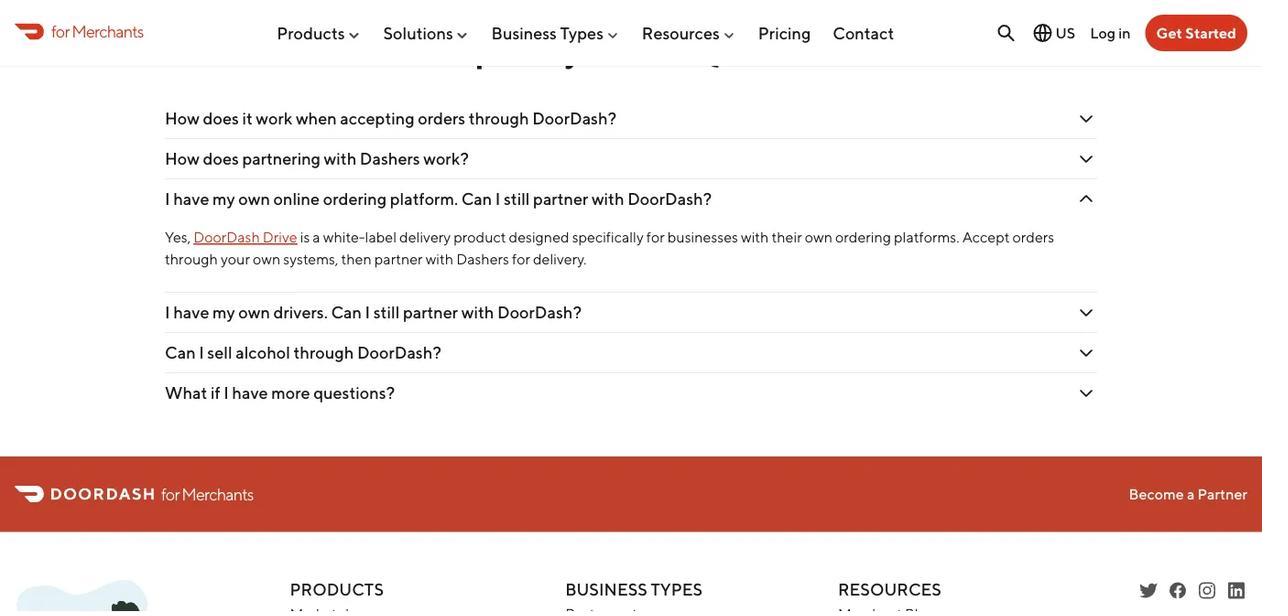 Task type: vqa. For each thing, say whether or not it's contained in the screenshot.
Instagram link
yes



Task type: describe. For each thing, give the bounding box(es) containing it.
doordash? down delivery.
[[497, 303, 582, 323]]

ordering inside is a white-label delivery product designed specifically for businesses with their own ordering platforms. accept orders through your own systems, then partner with dashers for delivery.
[[835, 229, 891, 246]]

doordash? up businesses
[[628, 190, 712, 209]]

pricing link
[[758, 16, 811, 50]]

3 chevron down image from the top
[[1076, 383, 1098, 405]]

0 vertical spatial through
[[469, 109, 529, 129]]

pricing
[[758, 23, 811, 43]]

1 vertical spatial can
[[331, 303, 362, 323]]

globe line image
[[1032, 22, 1054, 44]]

doordash? down i have my own drivers. can i still partner with doordash?
[[357, 343, 442, 363]]

0 vertical spatial still
[[504, 190, 530, 209]]

how does partnering with dashers work?
[[165, 149, 469, 169]]

with left their in the top right of the page
[[741, 229, 769, 246]]

1 horizontal spatial business
[[565, 580, 648, 600]]

own up doordash drive link at the top left of page
[[239, 190, 270, 209]]

drive
[[263, 229, 297, 246]]

solutions link
[[383, 16, 470, 50]]

can i sell alcohol through doordash?
[[165, 343, 442, 363]]

a for is
[[313, 229, 320, 246]]

have for i have my own online ordering platform. can i still partner with doordash?
[[173, 190, 209, 209]]

accepting
[[340, 109, 415, 129]]

what if i have more questions?
[[165, 384, 395, 403]]

own up the alcohol
[[239, 303, 270, 323]]

resources inside resources link
[[642, 23, 720, 43]]

what
[[165, 384, 207, 403]]

log
[[1090, 24, 1116, 41]]

is a white-label delivery product designed specifically for businesses with their own ordering platforms. accept orders through your own systems, then partner with dashers for delivery.
[[165, 229, 1055, 268]]

sell
[[207, 343, 232, 363]]

i left sell
[[199, 343, 204, 363]]

i have my own online ordering platform. can i still partner with doordash?
[[165, 190, 712, 209]]

delivery.
[[533, 251, 587, 268]]

0 vertical spatial ordering
[[323, 190, 387, 209]]

online
[[273, 190, 320, 209]]

chevron down image for how does partnering with dashers work?
[[1076, 148, 1098, 170]]

is
[[300, 229, 310, 246]]

i down then
[[365, 303, 370, 323]]

their
[[772, 229, 802, 246]]

twitter image
[[1138, 581, 1160, 603]]

i up yes,
[[165, 190, 170, 209]]

resources link
[[642, 16, 736, 50]]

questions
[[692, 31, 850, 70]]

get
[[1157, 24, 1183, 42]]

my for drivers.
[[213, 303, 235, 323]]

0 horizontal spatial business
[[492, 23, 557, 43]]

partnering
[[242, 149, 321, 169]]

dashers inside is a white-label delivery product designed specifically for businesses with their own ordering platforms. accept orders through your own systems, then partner with dashers for delivery.
[[456, 251, 509, 268]]

log in link
[[1090, 24, 1131, 41]]

does for it
[[203, 109, 239, 129]]

linkedin image
[[1226, 581, 1248, 603]]

if
[[211, 384, 220, 403]]

for merchants link
[[15, 19, 144, 44]]

have for i have my own drivers. can i still partner with doordash?
[[173, 303, 209, 323]]

business types link
[[492, 16, 620, 50]]

frequently asked questions
[[412, 31, 850, 70]]

white-
[[323, 229, 365, 246]]

1 horizontal spatial resources
[[838, 580, 942, 600]]

partner inside is a white-label delivery product designed specifically for businesses with their own ordering platforms. accept orders through your own systems, then partner with dashers for delivery.
[[375, 251, 423, 268]]

frequently
[[412, 31, 582, 70]]

platform.
[[390, 190, 458, 209]]

with down the when
[[324, 149, 357, 169]]

us
[[1056, 24, 1076, 42]]

become a partner
[[1129, 486, 1248, 504]]

i up product
[[495, 190, 501, 209]]

how for how does partnering with dashers work?
[[165, 149, 200, 169]]

chevron down image for partner
[[1076, 189, 1098, 211]]

yes, doordash drive
[[165, 229, 297, 246]]

then
[[341, 251, 372, 268]]

product
[[454, 229, 506, 246]]

linkedin link
[[1226, 581, 1248, 603]]

doordash
[[193, 229, 260, 246]]

business types inside business types link
[[492, 23, 604, 43]]

partner
[[1198, 486, 1248, 504]]

in
[[1119, 24, 1131, 41]]



Task type: locate. For each thing, give the bounding box(es) containing it.
contact link
[[833, 16, 894, 50]]

products
[[277, 23, 345, 43], [290, 580, 384, 600]]

orders up work?
[[418, 109, 466, 129]]

how does it work when accepting orders through doordash?
[[165, 109, 617, 129]]

1 chevron down image from the top
[[1076, 108, 1098, 130]]

specifically
[[572, 229, 644, 246]]

2 vertical spatial through
[[294, 343, 354, 363]]

my up doordash at the top left
[[213, 190, 235, 209]]

for merchants
[[51, 21, 144, 41], [161, 485, 253, 505]]

1 vertical spatial chevron down image
[[1076, 302, 1098, 324]]

when
[[296, 109, 337, 129]]

ordering up white- in the top of the page
[[323, 190, 387, 209]]

started
[[1186, 24, 1237, 42]]

how for how does it work when accepting orders through doordash?
[[165, 109, 200, 129]]

with up specifically
[[592, 190, 624, 209]]

1 vertical spatial my
[[213, 303, 235, 323]]

2 vertical spatial have
[[232, 384, 268, 403]]

through up work?
[[469, 109, 529, 129]]

does for partnering
[[203, 149, 239, 169]]

orders right accept
[[1013, 229, 1055, 246]]

1 vertical spatial products
[[290, 580, 384, 600]]

work
[[256, 109, 293, 129]]

1 vertical spatial still
[[374, 303, 400, 323]]

0 vertical spatial business
[[492, 23, 557, 43]]

a left partner
[[1187, 486, 1195, 504]]

orders
[[418, 109, 466, 129], [1013, 229, 1055, 246]]

ordering
[[323, 190, 387, 209], [835, 229, 891, 246]]

1 vertical spatial through
[[165, 251, 218, 268]]

0 vertical spatial have
[[173, 190, 209, 209]]

2 vertical spatial chevron down image
[[1076, 383, 1098, 405]]

still up designed
[[504, 190, 530, 209]]

does
[[203, 109, 239, 129], [203, 149, 239, 169]]

0 vertical spatial resources
[[642, 23, 720, 43]]

chevron down image for how does it work when accepting orders through doordash?
[[1076, 108, 1098, 130]]

a right is
[[313, 229, 320, 246]]

questions?
[[313, 384, 395, 403]]

1 vertical spatial types
[[651, 580, 703, 600]]

a inside is a white-label delivery product designed specifically for businesses with their own ordering platforms. accept orders through your own systems, then partner with dashers for delivery.
[[313, 229, 320, 246]]

0 horizontal spatial types
[[560, 23, 604, 43]]

get started button
[[1146, 15, 1248, 51]]

still
[[504, 190, 530, 209], [374, 303, 400, 323]]

1 horizontal spatial for merchants
[[161, 485, 253, 505]]

1 horizontal spatial orders
[[1013, 229, 1055, 246]]

still down label
[[374, 303, 400, 323]]

label
[[365, 229, 397, 246]]

1 vertical spatial does
[[203, 149, 239, 169]]

0 horizontal spatial dashers
[[360, 149, 420, 169]]

business types
[[492, 23, 604, 43], [565, 580, 703, 600]]

2 my from the top
[[213, 303, 235, 323]]

delivery
[[400, 229, 451, 246]]

doordash? down business types link
[[532, 109, 617, 129]]

doordash drive link
[[193, 229, 297, 246]]

1 vertical spatial ordering
[[835, 229, 891, 246]]

0 vertical spatial a
[[313, 229, 320, 246]]

platforms.
[[894, 229, 960, 246]]

1 horizontal spatial dashers
[[456, 251, 509, 268]]

0 horizontal spatial through
[[165, 251, 218, 268]]

2 how from the top
[[165, 149, 200, 169]]

chevron down image
[[1076, 189, 1098, 211], [1076, 302, 1098, 324], [1076, 383, 1098, 405]]

get started
[[1157, 24, 1237, 42]]

partner up designed
[[533, 190, 588, 209]]

1 vertical spatial dashers
[[456, 251, 509, 268]]

chevron down image
[[1076, 108, 1098, 130], [1076, 148, 1098, 170], [1076, 343, 1098, 365]]

2 horizontal spatial through
[[469, 109, 529, 129]]

0 vertical spatial merchants
[[72, 21, 144, 41]]

facebook link
[[1167, 581, 1189, 603]]

a
[[313, 229, 320, 246], [1187, 486, 1195, 504]]

0 vertical spatial types
[[560, 23, 604, 43]]

0 vertical spatial chevron down image
[[1076, 189, 1098, 211]]

1 vertical spatial chevron down image
[[1076, 148, 1098, 170]]

own
[[239, 190, 270, 209], [805, 229, 833, 246], [253, 251, 281, 268], [239, 303, 270, 323]]

for
[[51, 21, 69, 41], [647, 229, 665, 246], [512, 251, 530, 268], [161, 485, 179, 505]]

with
[[324, 149, 357, 169], [592, 190, 624, 209], [741, 229, 769, 246], [426, 251, 454, 268], [461, 303, 494, 323]]

1 does from the top
[[203, 109, 239, 129]]

drivers.
[[273, 303, 328, 323]]

through
[[469, 109, 529, 129], [165, 251, 218, 268], [294, 343, 354, 363]]

1 horizontal spatial through
[[294, 343, 354, 363]]

with down delivery
[[426, 251, 454, 268]]

products link
[[277, 16, 361, 50]]

businesses
[[668, 229, 738, 246]]

0 vertical spatial chevron down image
[[1076, 108, 1098, 130]]

0 horizontal spatial resources
[[642, 23, 720, 43]]

1 vertical spatial have
[[173, 303, 209, 323]]

have right if
[[232, 384, 268, 403]]

1 horizontal spatial types
[[651, 580, 703, 600]]

0 vertical spatial orders
[[418, 109, 466, 129]]

instagram link
[[1196, 581, 1218, 603]]

0 horizontal spatial a
[[313, 229, 320, 246]]

1 vertical spatial partner
[[375, 251, 423, 268]]

designed
[[509, 229, 569, 246]]

2 vertical spatial partner
[[403, 303, 458, 323]]

can
[[461, 190, 492, 209], [331, 303, 362, 323], [165, 343, 196, 363]]

0 vertical spatial dashers
[[360, 149, 420, 169]]

partner down label
[[375, 251, 423, 268]]

work?
[[423, 149, 469, 169]]

1 horizontal spatial a
[[1187, 486, 1195, 504]]

dashers
[[360, 149, 420, 169], [456, 251, 509, 268]]

1 my from the top
[[213, 190, 235, 209]]

have up sell
[[173, 303, 209, 323]]

1 vertical spatial a
[[1187, 486, 1195, 504]]

more
[[271, 384, 310, 403]]

0 vertical spatial products
[[277, 23, 345, 43]]

1 horizontal spatial still
[[504, 190, 530, 209]]

2 horizontal spatial can
[[461, 190, 492, 209]]

my up sell
[[213, 303, 235, 323]]

0 vertical spatial does
[[203, 109, 239, 129]]

partner down delivery
[[403, 303, 458, 323]]

partner
[[533, 190, 588, 209], [375, 251, 423, 268], [403, 303, 458, 323]]

can up product
[[461, 190, 492, 209]]

3 chevron down image from the top
[[1076, 343, 1098, 365]]

1 vertical spatial business types
[[565, 580, 703, 600]]

dashers down product
[[456, 251, 509, 268]]

orders inside is a white-label delivery product designed specifically for businesses with their own ordering platforms. accept orders through your own systems, then partner with dashers for delivery.
[[1013, 229, 1055, 246]]

how left it
[[165, 109, 200, 129]]

through inside is a white-label delivery product designed specifically for businesses with their own ordering platforms. accept orders through your own systems, then partner with dashers for delivery.
[[165, 251, 218, 268]]

1 vertical spatial resources
[[838, 580, 942, 600]]

with down product
[[461, 303, 494, 323]]

it
[[242, 109, 253, 129]]

1 vertical spatial business
[[565, 580, 648, 600]]

accept
[[963, 229, 1010, 246]]

1 vertical spatial how
[[165, 149, 200, 169]]

yes,
[[165, 229, 191, 246]]

asked
[[589, 31, 685, 70]]

have up yes,
[[173, 190, 209, 209]]

1 horizontal spatial ordering
[[835, 229, 891, 246]]

does left partnering
[[203, 149, 239, 169]]

my
[[213, 190, 235, 209], [213, 303, 235, 323]]

doordash?
[[532, 109, 617, 129], [628, 190, 712, 209], [497, 303, 582, 323], [357, 343, 442, 363]]

log in
[[1090, 24, 1131, 41]]

1 horizontal spatial can
[[331, 303, 362, 323]]

1 vertical spatial merchants
[[182, 485, 253, 505]]

can left sell
[[165, 343, 196, 363]]

does left it
[[203, 109, 239, 129]]

1 chevron down image from the top
[[1076, 189, 1098, 211]]

2 chevron down image from the top
[[1076, 148, 1098, 170]]

2 chevron down image from the top
[[1076, 302, 1098, 324]]

0 horizontal spatial still
[[374, 303, 400, 323]]

i
[[165, 190, 170, 209], [495, 190, 501, 209], [165, 303, 170, 323], [365, 303, 370, 323], [199, 343, 204, 363], [224, 384, 229, 403]]

1 horizontal spatial merchants
[[182, 485, 253, 505]]

through down drivers.
[[294, 343, 354, 363]]

contact
[[833, 23, 894, 43]]

0 vertical spatial how
[[165, 109, 200, 129]]

solutions
[[383, 23, 453, 43]]

chevron down image for can i sell alcohol through doordash?
[[1076, 343, 1098, 365]]

dashers down the how does it work when accepting orders through doordash?
[[360, 149, 420, 169]]

resources
[[642, 23, 720, 43], [838, 580, 942, 600]]

become
[[1129, 486, 1184, 504]]

types
[[560, 23, 604, 43], [651, 580, 703, 600]]

i down yes,
[[165, 303, 170, 323]]

ordering left platforms.
[[835, 229, 891, 246]]

how up yes,
[[165, 149, 200, 169]]

0 vertical spatial my
[[213, 190, 235, 209]]

through down yes,
[[165, 251, 218, 268]]

systems,
[[283, 251, 338, 268]]

business
[[492, 23, 557, 43], [565, 580, 648, 600]]

2 vertical spatial can
[[165, 343, 196, 363]]

can right drivers.
[[331, 303, 362, 323]]

own down the 'drive'
[[253, 251, 281, 268]]

own right their in the top right of the page
[[805, 229, 833, 246]]

0 horizontal spatial merchants
[[72, 21, 144, 41]]

my for online
[[213, 190, 235, 209]]

how
[[165, 109, 200, 129], [165, 149, 200, 169]]

1 vertical spatial for merchants
[[161, 485, 253, 505]]

alcohol
[[236, 343, 290, 363]]

i right if
[[224, 384, 229, 403]]

0 vertical spatial can
[[461, 190, 492, 209]]

2 vertical spatial chevron down image
[[1076, 343, 1098, 365]]

your
[[221, 251, 250, 268]]

i have my own drivers. can i still partner with doordash?
[[165, 303, 582, 323]]

facebook image
[[1167, 581, 1189, 603]]

chevron down image for doordash?
[[1076, 302, 1098, 324]]

0 vertical spatial business types
[[492, 23, 604, 43]]

0 horizontal spatial ordering
[[323, 190, 387, 209]]

0 vertical spatial for merchants
[[51, 21, 144, 41]]

2 does from the top
[[203, 149, 239, 169]]

0 horizontal spatial for merchants
[[51, 21, 144, 41]]

merchants
[[72, 21, 144, 41], [182, 485, 253, 505]]

have
[[173, 190, 209, 209], [173, 303, 209, 323], [232, 384, 268, 403]]

1 vertical spatial orders
[[1013, 229, 1055, 246]]

doordash for merchants image
[[15, 581, 172, 613]]

1 how from the top
[[165, 109, 200, 129]]

instagram image
[[1196, 581, 1218, 603]]

0 vertical spatial partner
[[533, 190, 588, 209]]

0 horizontal spatial orders
[[418, 109, 466, 129]]

become a partner link
[[1129, 486, 1248, 504]]

twitter link
[[1138, 581, 1160, 603]]

a for become
[[1187, 486, 1195, 504]]

0 horizontal spatial can
[[165, 343, 196, 363]]



